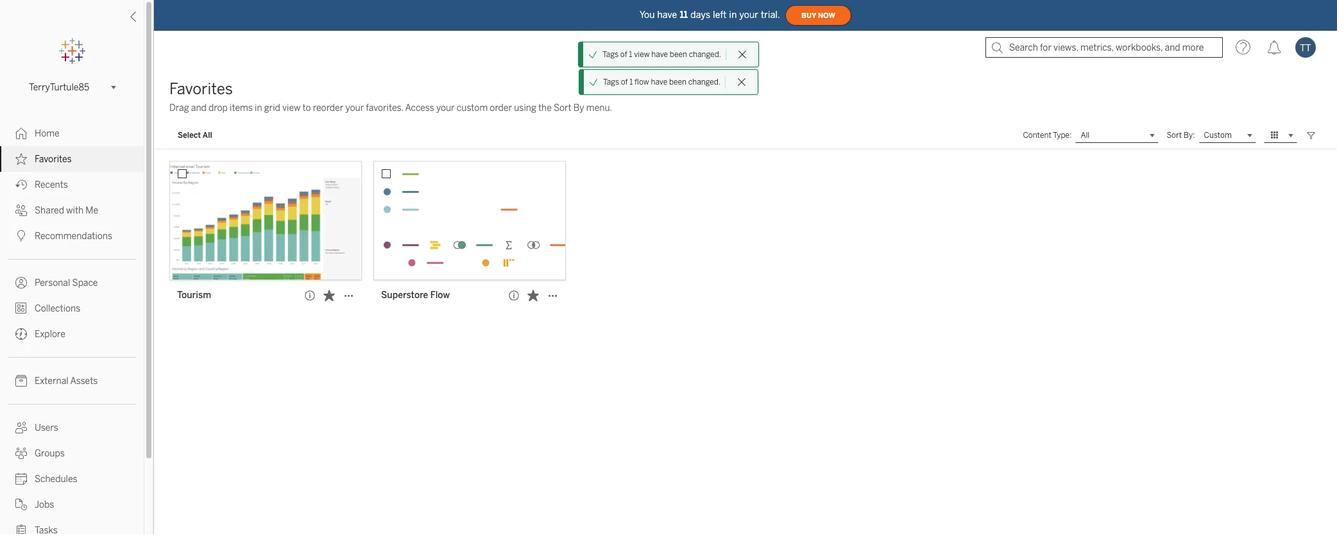 Task type: vqa. For each thing, say whether or not it's contained in the screenshot.
View to the right
yes



Task type: locate. For each thing, give the bounding box(es) containing it.
1 horizontal spatial all
[[1081, 131, 1090, 140]]

1 for flow
[[630, 78, 633, 87]]

1 vertical spatial changed.
[[688, 78, 721, 87]]

shared with me
[[35, 205, 98, 216]]

1 vertical spatial of
[[621, 78, 628, 87]]

terryturtule85
[[29, 82, 89, 93]]

in left grid
[[255, 103, 262, 114]]

space
[[72, 278, 98, 289]]

tags of 1 flow have been changed. alert
[[603, 76, 721, 88]]

been down tags of 1 view have been changed.
[[669, 78, 687, 87]]

view inside "alert"
[[634, 50, 650, 59]]

have right flow
[[651, 78, 667, 87]]

view
[[634, 50, 650, 59], [282, 103, 301, 114]]

have for flow
[[651, 78, 667, 87]]

have up tags of 1 flow have been changed.
[[651, 50, 668, 59]]

menu.
[[586, 103, 612, 114]]

in right left at the right top of page
[[729, 9, 737, 20]]

0 horizontal spatial sort
[[554, 103, 571, 114]]

tags inside alert
[[603, 78, 619, 87]]

have left 11
[[657, 9, 677, 20]]

changed. inside tags of 1 flow have been changed. alert
[[688, 78, 721, 87]]

select
[[178, 131, 201, 140]]

favorites for favorites
[[35, 154, 72, 165]]

0 vertical spatial in
[[729, 9, 737, 20]]

all inside button
[[203, 131, 212, 140]]

content type:
[[1023, 131, 1072, 140]]

favorites for favorites drag and drop items in grid view to reorder your favorites. access your custom order using the sort by menu.
[[169, 80, 233, 98]]

jobs link
[[0, 492, 144, 518]]

sort left "by"
[[554, 103, 571, 114]]

collections
[[35, 303, 80, 314]]

favorites inside favorites drag and drop items in grid view to reorder your favorites. access your custom order using the sort by menu.
[[169, 80, 233, 98]]

view up flow
[[634, 50, 650, 59]]

0 vertical spatial success image
[[588, 50, 597, 59]]

1
[[629, 50, 632, 59], [630, 78, 633, 87]]

changed. inside tags of 1 view have been changed. "alert"
[[689, 50, 721, 59]]

have inside tags of 1 flow have been changed. alert
[[651, 78, 667, 87]]

1 all from the left
[[203, 131, 212, 140]]

sort
[[554, 103, 571, 114], [1167, 131, 1182, 140]]

0 horizontal spatial favorites
[[35, 154, 72, 165]]

external assets
[[35, 376, 98, 387]]

of inside alert
[[621, 78, 628, 87]]

0 vertical spatial have
[[657, 9, 677, 20]]

flow
[[635, 78, 649, 87]]

0 vertical spatial favorites
[[169, 80, 233, 98]]

terryturtule85 button
[[24, 80, 120, 95]]

me
[[86, 205, 98, 216]]

0 vertical spatial changed.
[[689, 50, 721, 59]]

of for flow
[[621, 78, 628, 87]]

success image
[[588, 50, 597, 59], [589, 78, 598, 87]]

have for view
[[651, 50, 668, 59]]

changed. down the days
[[689, 50, 721, 59]]

tags
[[602, 50, 619, 59], [603, 78, 619, 87]]

of
[[620, 50, 627, 59], [621, 78, 628, 87]]

been
[[670, 50, 687, 59], [669, 78, 687, 87]]

been up tags of 1 flow have been changed.
[[670, 50, 687, 59]]

favorites drag and drop items in grid view to reorder your favorites. access your custom order using the sort by menu.
[[169, 80, 612, 114]]

changed. for tags of 1 view have been changed.
[[689, 50, 721, 59]]

1 vertical spatial success image
[[589, 78, 598, 87]]

1 horizontal spatial sort
[[1167, 131, 1182, 140]]

1 left flow
[[630, 78, 633, 87]]

recommendations link
[[0, 223, 144, 249]]

with
[[66, 205, 84, 216]]

home
[[35, 128, 60, 139]]

by
[[573, 103, 584, 114]]

all right type:
[[1081, 131, 1090, 140]]

1 vertical spatial have
[[651, 50, 668, 59]]

0 vertical spatial view
[[634, 50, 650, 59]]

view left "to"
[[282, 103, 301, 114]]

0 horizontal spatial in
[[255, 103, 262, 114]]

tags of 1 view have been changed.
[[602, 50, 721, 59]]

1 horizontal spatial in
[[729, 9, 737, 20]]

personal space link
[[0, 270, 144, 296]]

recents link
[[0, 172, 144, 198]]

0 horizontal spatial your
[[345, 103, 364, 114]]

favorites up and
[[169, 80, 233, 98]]

schedules
[[35, 474, 77, 485]]

0 vertical spatial 1
[[629, 50, 632, 59]]

home link
[[0, 121, 144, 146]]

1 inside "alert"
[[629, 50, 632, 59]]

1 vertical spatial view
[[282, 103, 301, 114]]

now
[[818, 11, 835, 20]]

1 vertical spatial in
[[255, 103, 262, 114]]

drag
[[169, 103, 189, 114]]

of up tags of 1 flow have been changed.
[[620, 50, 627, 59]]

and
[[191, 103, 207, 114]]

1 vertical spatial sort
[[1167, 131, 1182, 140]]

favorites
[[169, 80, 233, 98], [35, 154, 72, 165]]

buy now button
[[785, 5, 851, 26]]

of left flow
[[621, 78, 628, 87]]

all
[[203, 131, 212, 140], [1081, 131, 1090, 140]]

in inside favorites drag and drop items in grid view to reorder your favorites. access your custom order using the sort by menu.
[[255, 103, 262, 114]]

groups
[[35, 448, 65, 459]]

changed. down tags of 1 view have been changed.
[[688, 78, 721, 87]]

view inside favorites drag and drop items in grid view to reorder your favorites. access your custom order using the sort by menu.
[[282, 103, 301, 114]]

favorites inside main navigation. press the up and down arrow keys to access links. element
[[35, 154, 72, 165]]

custom
[[1204, 130, 1232, 139]]

1 vertical spatial 1
[[630, 78, 633, 87]]

1 vertical spatial tags
[[603, 78, 619, 87]]

sort left by:
[[1167, 131, 1182, 140]]

left
[[713, 9, 727, 20]]

Search for views, metrics, workbooks, and more text field
[[985, 37, 1223, 58]]

1 vertical spatial been
[[669, 78, 687, 87]]

drop
[[209, 103, 228, 114]]

2 all from the left
[[1081, 131, 1090, 140]]

0 vertical spatial sort
[[554, 103, 571, 114]]

been for view
[[670, 50, 687, 59]]

1 horizontal spatial favorites
[[169, 80, 233, 98]]

order
[[490, 103, 512, 114]]

assets
[[70, 376, 98, 387]]

0 horizontal spatial view
[[282, 103, 301, 114]]

you have 11 days left in your trial.
[[640, 9, 780, 20]]

all inside popup button
[[1081, 131, 1090, 140]]

of inside "alert"
[[620, 50, 627, 59]]

users link
[[0, 415, 144, 441]]

content
[[1023, 131, 1051, 140]]

you
[[640, 9, 655, 20]]

0 horizontal spatial all
[[203, 131, 212, 140]]

all right select
[[203, 131, 212, 140]]

your left trial.
[[739, 9, 758, 20]]

1 horizontal spatial view
[[634, 50, 650, 59]]

1 inside alert
[[630, 78, 633, 87]]

2 vertical spatial have
[[651, 78, 667, 87]]

your right reorder at the left top of page
[[345, 103, 364, 114]]

reorder
[[313, 103, 343, 114]]

collections link
[[0, 296, 144, 321]]

1 vertical spatial favorites
[[35, 154, 72, 165]]

1 up tags of 1 flow have been changed. alert
[[629, 50, 632, 59]]

changed.
[[689, 50, 721, 59], [688, 78, 721, 87]]

tags inside "alert"
[[602, 50, 619, 59]]

been inside "alert"
[[670, 50, 687, 59]]

success image for tags of 1 view have been changed.
[[588, 50, 597, 59]]

the
[[538, 103, 552, 114]]

your right access
[[436, 103, 455, 114]]

in for favorites
[[255, 103, 262, 114]]

your
[[739, 9, 758, 20], [345, 103, 364, 114], [436, 103, 455, 114]]

external
[[35, 376, 68, 387]]

0 vertical spatial tags
[[602, 50, 619, 59]]

access
[[405, 103, 434, 114]]

been inside alert
[[669, 78, 687, 87]]

0 vertical spatial been
[[670, 50, 687, 59]]

superstore
[[381, 290, 428, 301]]

favorites up 'recents' at the left of the page
[[35, 154, 72, 165]]

in
[[729, 9, 737, 20], [255, 103, 262, 114]]

have
[[657, 9, 677, 20], [651, 50, 668, 59], [651, 78, 667, 87]]

grid
[[264, 103, 280, 114]]

by:
[[1184, 131, 1195, 140]]

type:
[[1053, 131, 1072, 140]]

0 vertical spatial of
[[620, 50, 627, 59]]

have inside tags of 1 view have been changed. "alert"
[[651, 50, 668, 59]]

buy now
[[801, 11, 835, 20]]



Task type: describe. For each thing, give the bounding box(es) containing it.
explore
[[35, 329, 65, 340]]

in for you
[[729, 9, 737, 20]]

of for view
[[620, 50, 627, 59]]

tags for tags of 1 flow have been changed.
[[603, 78, 619, 87]]

tags of 1 flow have been changed.
[[603, 78, 721, 87]]

explore link
[[0, 321, 144, 347]]

favorites link
[[0, 146, 144, 172]]

schedules link
[[0, 466, 144, 492]]

groups link
[[0, 441, 144, 466]]

jobs
[[35, 500, 54, 511]]

external assets link
[[0, 368, 144, 394]]

main navigation. press the up and down arrow keys to access links. element
[[0, 121, 144, 534]]

days
[[691, 9, 710, 20]]

personal
[[35, 278, 70, 289]]

recommendations
[[35, 231, 112, 242]]

shared
[[35, 205, 64, 216]]

items
[[230, 103, 253, 114]]

select all
[[178, 131, 212, 140]]

users
[[35, 423, 58, 434]]

success image for tags of 1 flow have been changed.
[[589, 78, 598, 87]]

11
[[680, 9, 688, 20]]

tags for tags of 1 view have been changed.
[[602, 50, 619, 59]]

all button
[[1076, 128, 1159, 143]]

2 horizontal spatial your
[[739, 9, 758, 20]]

shared with me link
[[0, 198, 144, 223]]

custom button
[[1199, 128, 1256, 143]]

sort by:
[[1167, 131, 1195, 140]]

trial.
[[761, 9, 780, 20]]

buy
[[801, 11, 816, 20]]

tags of 1 view have been changed. alert
[[602, 49, 721, 60]]

superstore flow
[[381, 290, 450, 301]]

personal space
[[35, 278, 98, 289]]

to
[[303, 103, 311, 114]]

navigation panel element
[[0, 38, 144, 534]]

1 horizontal spatial your
[[436, 103, 455, 114]]

using
[[514, 103, 536, 114]]

1 for view
[[629, 50, 632, 59]]

grid view image
[[1269, 130, 1281, 141]]

been for flow
[[669, 78, 687, 87]]

changed. for tags of 1 flow have been changed.
[[688, 78, 721, 87]]

favorites.
[[366, 103, 403, 114]]

sort inside favorites drag and drop items in grid view to reorder your favorites. access your custom order using the sort by menu.
[[554, 103, 571, 114]]

custom
[[457, 103, 488, 114]]

tourism
[[177, 290, 211, 301]]

flow
[[430, 290, 450, 301]]

select all button
[[169, 128, 221, 143]]

recents
[[35, 180, 68, 191]]



